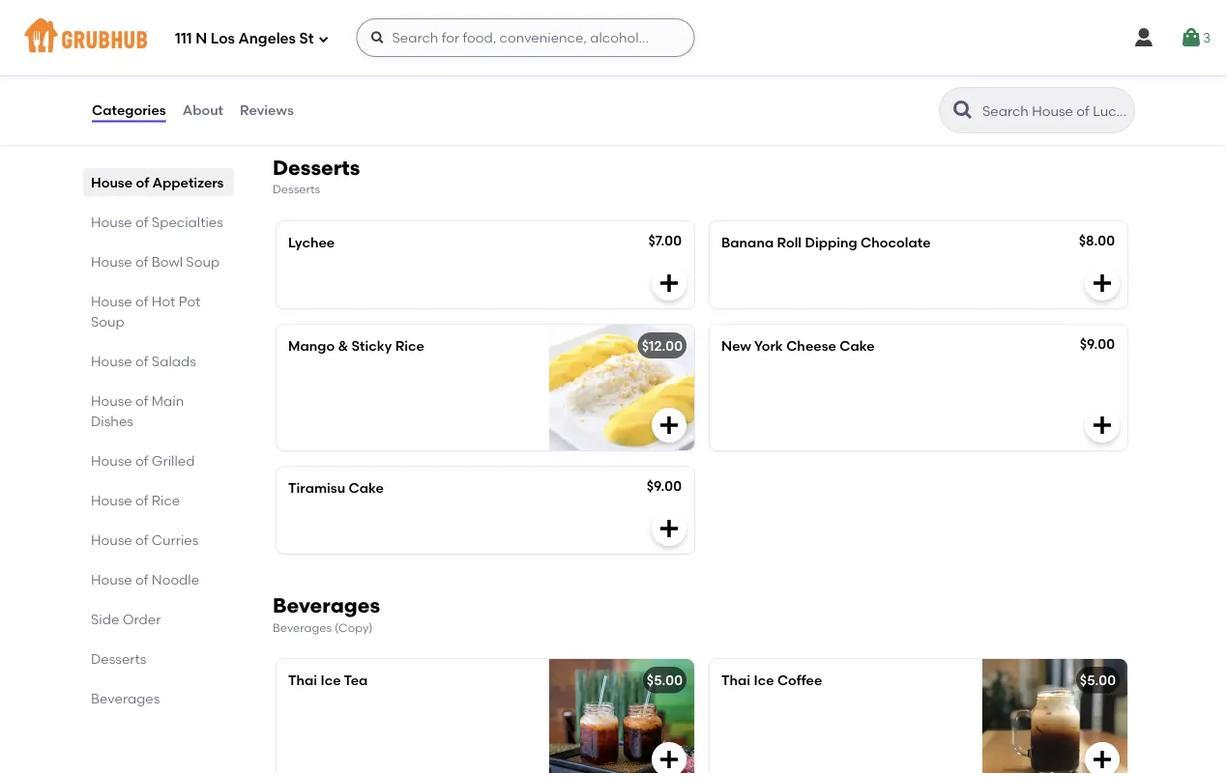 Task type: describe. For each thing, give the bounding box(es) containing it.
order
[[123, 611, 161, 628]]

cheese
[[787, 338, 837, 354]]

side
[[91, 611, 119, 628]]

house for house of bowl soup
[[91, 253, 132, 270]]

ice for coffee
[[754, 673, 774, 690]]

house for house of hot pot soup
[[91, 293, 132, 310]]

tiramisu cake
[[288, 480, 384, 497]]

house of main dishes tab
[[91, 391, 226, 431]]

111 n los angeles st
[[175, 30, 314, 48]]

mango & sticky rice
[[288, 338, 425, 354]]

of for rice
[[136, 492, 149, 509]]

search icon image
[[952, 99, 975, 122]]

111
[[175, 30, 192, 48]]

thai for thai ice tea
[[288, 673, 317, 690]]

1 vertical spatial cake
[[349, 480, 384, 497]]

pot
[[179, 293, 201, 310]]

house of appetizers tab
[[91, 172, 226, 193]]

0 vertical spatial rice
[[342, 41, 371, 57]]

beverages beverages (copy)
[[273, 594, 380, 635]]

(copy)
[[335, 621, 373, 635]]

specialties
[[152, 214, 223, 230]]

house of bowl soup
[[91, 253, 220, 270]]

house of hot pot soup tab
[[91, 291, 226, 332]]

new york cheese cake
[[722, 338, 875, 354]]

side order
[[91, 611, 161, 628]]

of for curries
[[136, 532, 149, 549]]

house for house of rice
[[91, 492, 132, 509]]

house of salads tab
[[91, 351, 226, 372]]

Search House of Luck Thai BBQ search field
[[981, 102, 1129, 120]]

of for bowl
[[136, 253, 149, 270]]

$12.00
[[642, 338, 683, 354]]

dipping
[[805, 234, 858, 251]]

house of curries
[[91, 532, 199, 549]]

los
[[211, 30, 235, 48]]

house of grilled
[[91, 453, 195, 469]]

1 $7.00 from the top
[[649, 39, 682, 55]]

main navigation navigation
[[0, 0, 1227, 75]]

house of appetizers
[[91, 174, 224, 191]]

desserts inside desserts desserts
[[273, 182, 320, 196]]

thai ice coffee
[[722, 673, 823, 690]]

&
[[338, 338, 349, 354]]

desserts tab
[[91, 649, 226, 669]]

mango
[[288, 338, 335, 354]]

of for grilled
[[136, 453, 149, 469]]

of for hot
[[136, 293, 149, 310]]

of for appetizers
[[136, 174, 149, 191]]

beverages inside beverages beverages (copy)
[[273, 621, 332, 635]]

house of salads
[[91, 353, 196, 370]]

reviews button
[[239, 75, 295, 145]]

house for house of noodle
[[91, 572, 132, 588]]

Search for food, convenience, alcohol... search field
[[356, 18, 695, 57]]

3 button
[[1180, 20, 1211, 55]]

of for salads
[[136, 353, 149, 370]]

appetizers
[[152, 174, 224, 191]]

house for house of salads
[[91, 353, 132, 370]]

thai ice tea
[[288, 673, 368, 690]]

house for house of appetizers
[[91, 174, 133, 191]]

desserts desserts
[[273, 155, 360, 196]]

lychee
[[288, 234, 335, 251]]

categories button
[[91, 75, 167, 145]]

n
[[196, 30, 207, 48]]

house of rice tab
[[91, 491, 226, 511]]

angeles
[[238, 30, 296, 48]]

banana roll dipping chocolate
[[722, 234, 931, 251]]

soup inside house of hot pot soup
[[91, 313, 125, 330]]

$9.00 for new york cheese cake
[[1080, 336, 1116, 352]]

mango & sticky rice image
[[550, 325, 695, 451]]

1 horizontal spatial cake
[[840, 338, 875, 354]]

main
[[152, 393, 184, 409]]

house for house of specialties
[[91, 214, 132, 230]]



Task type: vqa. For each thing, say whether or not it's contained in the screenshot.
1st House from the bottom of the page
yes



Task type: locate. For each thing, give the bounding box(es) containing it.
house
[[91, 174, 133, 191], [91, 214, 132, 230], [91, 253, 132, 270], [91, 293, 132, 310], [91, 353, 132, 370], [91, 393, 132, 409], [91, 453, 132, 469], [91, 492, 132, 509], [91, 532, 132, 549], [91, 572, 132, 588]]

ice left the 'coffee'
[[754, 673, 774, 690]]

house of specialties tab
[[91, 212, 226, 232]]

0 vertical spatial beverages
[[273, 594, 380, 619]]

2 vertical spatial rice
[[152, 492, 180, 509]]

house left hot
[[91, 293, 132, 310]]

$7.00
[[649, 39, 682, 55], [649, 232, 682, 249]]

0 vertical spatial $7.00
[[649, 39, 682, 55]]

curries
[[152, 532, 199, 549]]

soup up house of salads
[[91, 313, 125, 330]]

dishes
[[91, 413, 133, 430]]

roll
[[777, 234, 802, 251]]

desserts inside tab
[[91, 651, 146, 668]]

thai left the tea at the left
[[288, 673, 317, 690]]

ice for tea
[[321, 673, 341, 690]]

thai
[[288, 673, 317, 690], [722, 673, 751, 690]]

house up the house of bowl soup
[[91, 214, 132, 230]]

1 vertical spatial $7.00
[[649, 232, 682, 249]]

1 thai from the left
[[288, 673, 317, 690]]

of left grilled
[[136, 453, 149, 469]]

cake right cheese
[[840, 338, 875, 354]]

house for house of curries
[[91, 532, 132, 549]]

6 of from the top
[[136, 393, 149, 409]]

house inside house of main dishes
[[91, 393, 132, 409]]

0 vertical spatial $9.00
[[1080, 336, 1116, 352]]

of left curries
[[136, 532, 149, 549]]

5 house from the top
[[91, 353, 132, 370]]

house up the dishes
[[91, 393, 132, 409]]

thai ice coffee image
[[983, 660, 1128, 774]]

curried
[[288, 41, 339, 57]]

7 house from the top
[[91, 453, 132, 469]]

cake
[[840, 338, 875, 354], [349, 480, 384, 497]]

svg image
[[1133, 26, 1156, 49], [1180, 26, 1203, 49], [318, 33, 329, 45], [658, 78, 681, 101], [658, 272, 681, 295], [1091, 272, 1115, 295], [658, 414, 681, 437], [658, 517, 681, 541], [1091, 749, 1115, 772]]

rice right curried
[[342, 41, 371, 57]]

rice right sticky
[[395, 338, 425, 354]]

0 vertical spatial cake
[[840, 338, 875, 354]]

soup right bowl
[[186, 253, 220, 270]]

house of noodle tab
[[91, 570, 226, 590]]

4 house from the top
[[91, 293, 132, 310]]

1 horizontal spatial ice
[[754, 673, 774, 690]]

2 horizontal spatial rice
[[395, 338, 425, 354]]

3 house from the top
[[91, 253, 132, 270]]

1 of from the top
[[136, 174, 149, 191]]

of for main
[[136, 393, 149, 409]]

house of rice
[[91, 492, 180, 509]]

curried rice
[[288, 41, 371, 57]]

1 horizontal spatial $9.00
[[1080, 336, 1116, 352]]

10 house from the top
[[91, 572, 132, 588]]

of for specialties
[[136, 214, 149, 230]]

soup
[[186, 253, 220, 270], [91, 313, 125, 330]]

beverages down desserts tab
[[91, 691, 160, 707]]

ice left the tea at the left
[[321, 673, 341, 690]]

thai ice tea image
[[550, 660, 695, 774]]

2 of from the top
[[136, 214, 149, 230]]

$9.00 for tiramisu cake
[[647, 478, 682, 495]]

salads
[[152, 353, 196, 370]]

desserts
[[273, 155, 360, 180], [273, 182, 320, 196], [91, 651, 146, 668]]

beverages for beverages beverages (copy)
[[273, 594, 380, 619]]

1 vertical spatial $9.00
[[647, 478, 682, 495]]

0 horizontal spatial rice
[[152, 492, 180, 509]]

1 vertical spatial soup
[[91, 313, 125, 330]]

beverages for beverages
[[91, 691, 160, 707]]

categories
[[92, 102, 166, 118]]

of for noodle
[[136, 572, 149, 588]]

grilled
[[152, 453, 195, 469]]

0 horizontal spatial soup
[[91, 313, 125, 330]]

3
[[1203, 29, 1211, 46]]

of inside house of hot pot soup
[[136, 293, 149, 310]]

svg image inside 3 button
[[1180, 26, 1203, 49]]

chocolate
[[861, 234, 931, 251]]

bowl
[[152, 253, 183, 270]]

of up house of specialties
[[136, 174, 149, 191]]

2 thai from the left
[[722, 673, 751, 690]]

of up the house of bowl soup
[[136, 214, 149, 230]]

$5.00 for tea
[[647, 673, 683, 690]]

coffee
[[778, 673, 823, 690]]

beverages tab
[[91, 689, 226, 709]]

house down house of grilled
[[91, 492, 132, 509]]

banana
[[722, 234, 774, 251]]

9 house from the top
[[91, 532, 132, 549]]

2 vertical spatial desserts
[[91, 651, 146, 668]]

beverages
[[273, 594, 380, 619], [273, 621, 332, 635], [91, 691, 160, 707]]

desserts for desserts
[[91, 651, 146, 668]]

0 vertical spatial desserts
[[273, 155, 360, 180]]

1 horizontal spatial thai
[[722, 673, 751, 690]]

house of bowl soup tab
[[91, 252, 226, 272]]

reviews
[[240, 102, 294, 118]]

of inside house of main dishes
[[136, 393, 149, 409]]

hot
[[152, 293, 175, 310]]

house of specialties
[[91, 214, 223, 230]]

1 vertical spatial desserts
[[273, 182, 320, 196]]

about button
[[182, 75, 225, 145]]

svg image
[[370, 30, 386, 45], [1091, 78, 1115, 101], [1091, 414, 1115, 437], [658, 749, 681, 772]]

0 horizontal spatial ice
[[321, 673, 341, 690]]

of left bowl
[[136, 253, 149, 270]]

$5.00
[[647, 673, 683, 690], [1080, 673, 1116, 690]]

1 house from the top
[[91, 174, 133, 191]]

beverages inside tab
[[91, 691, 160, 707]]

cake right the tiramisu
[[349, 480, 384, 497]]

tea
[[344, 673, 368, 690]]

6 house from the top
[[91, 393, 132, 409]]

4 of from the top
[[136, 293, 149, 310]]

5 of from the top
[[136, 353, 149, 370]]

about
[[183, 102, 224, 118]]

of left salads
[[136, 353, 149, 370]]

rice down house of grilled tab
[[152, 492, 180, 509]]

tiramisu
[[288, 480, 346, 497]]

of left noodle
[[136, 572, 149, 588]]

of
[[136, 174, 149, 191], [136, 214, 149, 230], [136, 253, 149, 270], [136, 293, 149, 310], [136, 353, 149, 370], [136, 393, 149, 409], [136, 453, 149, 469], [136, 492, 149, 509], [136, 532, 149, 549], [136, 572, 149, 588]]

rice
[[342, 41, 371, 57], [395, 338, 425, 354], [152, 492, 180, 509]]

noodle
[[152, 572, 199, 588]]

york
[[755, 338, 783, 354]]

house of main dishes
[[91, 393, 184, 430]]

thai for thai ice coffee
[[722, 673, 751, 690]]

house of grilled tab
[[91, 451, 226, 471]]

of left hot
[[136, 293, 149, 310]]

house inside house of hot pot soup
[[91, 293, 132, 310]]

side order tab
[[91, 610, 226, 630]]

house of hot pot soup
[[91, 293, 201, 330]]

rice inside house of rice tab
[[152, 492, 180, 509]]

beverages left (copy)
[[273, 621, 332, 635]]

house up house of main dishes at the bottom left of page
[[91, 353, 132, 370]]

1 vertical spatial beverages
[[273, 621, 332, 635]]

2 ice from the left
[[754, 673, 774, 690]]

0 horizontal spatial cake
[[349, 480, 384, 497]]

$9.00
[[1080, 336, 1116, 352], [647, 478, 682, 495]]

svg image inside main navigation navigation
[[370, 30, 386, 45]]

new
[[722, 338, 752, 354]]

$5.00 for coffee
[[1080, 673, 1116, 690]]

0 horizontal spatial thai
[[288, 673, 317, 690]]

1 vertical spatial rice
[[395, 338, 425, 354]]

1 ice from the left
[[321, 673, 341, 690]]

1 horizontal spatial soup
[[186, 253, 220, 270]]

1 $5.00 from the left
[[647, 673, 683, 690]]

desserts for desserts desserts
[[273, 155, 360, 180]]

1 horizontal spatial rice
[[342, 41, 371, 57]]

house up house of specialties
[[91, 174, 133, 191]]

ice
[[321, 673, 341, 690], [754, 673, 774, 690]]

2 $5.00 from the left
[[1080, 673, 1116, 690]]

1 horizontal spatial $5.00
[[1080, 673, 1116, 690]]

8 of from the top
[[136, 492, 149, 509]]

of down house of grilled
[[136, 492, 149, 509]]

st
[[299, 30, 314, 48]]

0 horizontal spatial $5.00
[[647, 673, 683, 690]]

thai left the 'coffee'
[[722, 673, 751, 690]]

7 of from the top
[[136, 453, 149, 469]]

house left bowl
[[91, 253, 132, 270]]

sticky
[[352, 338, 392, 354]]

house up side
[[91, 572, 132, 588]]

house of curries tab
[[91, 530, 226, 550]]

2 $7.00 from the top
[[649, 232, 682, 249]]

2 vertical spatial beverages
[[91, 691, 160, 707]]

0 horizontal spatial $9.00
[[647, 478, 682, 495]]

house down the dishes
[[91, 453, 132, 469]]

10 of from the top
[[136, 572, 149, 588]]

house of noodle
[[91, 572, 199, 588]]

9 of from the top
[[136, 532, 149, 549]]

house for house of grilled
[[91, 453, 132, 469]]

8 house from the top
[[91, 492, 132, 509]]

0 vertical spatial soup
[[186, 253, 220, 270]]

2 house from the top
[[91, 214, 132, 230]]

beverages up (copy)
[[273, 594, 380, 619]]

of left main at the left bottom
[[136, 393, 149, 409]]

house down house of rice
[[91, 532, 132, 549]]

$8.00
[[1079, 232, 1116, 249]]

house for house of main dishes
[[91, 393, 132, 409]]

3 of from the top
[[136, 253, 149, 270]]



